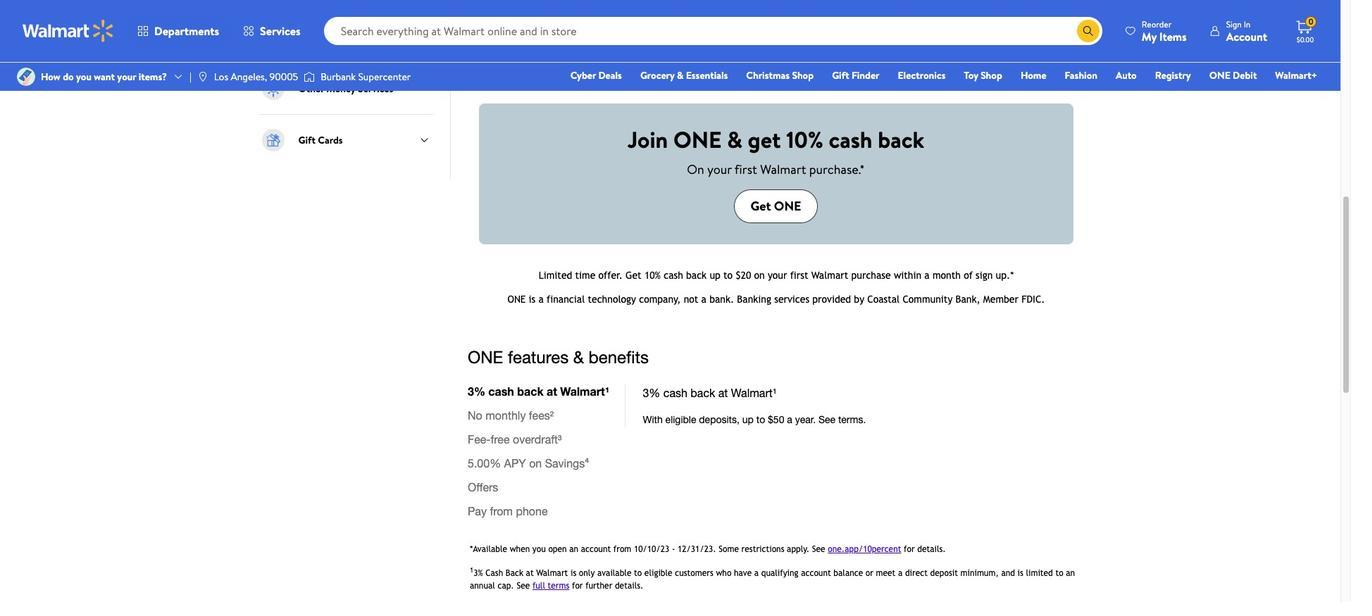 Task type: vqa. For each thing, say whether or not it's contained in the screenshot.
your
yes



Task type: locate. For each thing, give the bounding box(es) containing it.
3 list item from the left
[[882, 0, 1093, 86]]

search icon image
[[1083, 25, 1094, 37]]

electronics
[[898, 68, 946, 82]]

0 vertical spatial get one
[[490, 57, 530, 71]]

clear search field text image
[[1061, 25, 1072, 36]]

items
[[1160, 29, 1187, 44]]

$0.00
[[1297, 35, 1315, 44]]

get one
[[490, 57, 530, 71], [751, 197, 802, 215]]

 image
[[17, 68, 35, 86], [304, 70, 315, 84], [197, 71, 209, 82]]

money
[[327, 82, 356, 96]]

your
[[117, 70, 136, 84], [708, 161, 732, 178]]

1 vertical spatial services
[[358, 82, 394, 96]]

gift finder link
[[826, 68, 886, 83]]

1 vertical spatial gift
[[298, 133, 316, 147]]

sign
[[1227, 18, 1242, 30]]

get one button down walmart
[[734, 190, 819, 223]]

0 vertical spatial gift
[[832, 68, 850, 82]]

eligible inside you're covered up to $200 with eligible deposits, fee- free.³
[[825, 13, 856, 27]]

one inside join one & get 10% cash back on your first walmart purchase.*
[[674, 124, 722, 155]]

get one down walmart
[[751, 197, 802, 215]]

purchase.*
[[810, 161, 865, 178]]

other
[[298, 82, 324, 96]]

get one button
[[479, 53, 541, 75], [734, 190, 819, 223]]

0 horizontal spatial services
[[260, 23, 301, 39]]

get one button down minimum
[[479, 53, 541, 75]]

list
[[459, 0, 1094, 86]]

get one button inside list item
[[479, 53, 541, 75]]

1 horizontal spatial your
[[708, 161, 732, 178]]

1 horizontal spatial  image
[[197, 71, 209, 82]]

gift left finder
[[832, 68, 850, 82]]

cyber deals
[[571, 68, 622, 82]]

other money services image
[[259, 75, 287, 103]]

deals
[[599, 68, 622, 82]]

0 vertical spatial get one button
[[479, 53, 541, 75]]

auto
[[1116, 68, 1137, 82]]

get protected
[[702, 57, 763, 71]]

shop right the "toy"
[[981, 68, 1003, 82]]

 image for los
[[197, 71, 209, 82]]

one debit link
[[1204, 68, 1264, 83]]

0 horizontal spatial get one button
[[479, 53, 541, 75]]

how
[[41, 70, 60, 84]]

&
[[328, 30, 335, 44], [677, 68, 684, 82], [728, 124, 743, 155]]

gift left cards at the left
[[298, 133, 316, 147]]

services right 'money'
[[358, 82, 394, 96]]

0 horizontal spatial &
[[328, 30, 335, 44]]

burbank
[[321, 70, 356, 84]]

burbank supercenter
[[321, 70, 411, 84]]

one up on
[[674, 124, 722, 155]]

want
[[94, 70, 115, 84]]

one
[[508, 57, 530, 71], [1210, 68, 1231, 82], [674, 124, 722, 155], [774, 197, 802, 215]]

finder
[[852, 68, 880, 82]]

1 horizontal spatial get
[[702, 57, 718, 71]]

list containing or minimum balances.
[[459, 0, 1094, 86]]

& right 'grocery'
[[677, 68, 684, 82]]

& right credit
[[328, 30, 335, 44]]

0 horizontal spatial gift
[[298, 133, 316, 147]]

1 horizontal spatial get one
[[751, 197, 802, 215]]

1 horizontal spatial debit
[[1233, 68, 1258, 82]]

0 vertical spatial services
[[260, 23, 301, 39]]

join
[[628, 124, 668, 155]]

shop inside "link"
[[981, 68, 1003, 82]]

cards
[[318, 133, 343, 147]]

list item containing or minimum balances.
[[459, 0, 671, 86]]

1 horizontal spatial gift
[[832, 68, 850, 82]]

0 vertical spatial &
[[328, 30, 335, 44]]

gift cards
[[298, 133, 343, 147]]

with eligible deposits.
[[902, 13, 994, 27]]

0 horizontal spatial  image
[[17, 68, 35, 86]]

to
[[769, 13, 778, 27]]

deposits,
[[690, 28, 728, 42]]

0 horizontal spatial get one
[[490, 57, 530, 71]]

get for you're covered up to $200 with eligible deposits, fee- free.³
[[702, 57, 718, 71]]

covered
[[719, 13, 754, 27]]

2 list item from the left
[[671, 0, 882, 86]]

1 horizontal spatial eligible
[[924, 13, 955, 27]]

0 horizontal spatial shop
[[792, 68, 814, 82]]

reorder
[[1142, 18, 1172, 30]]

& inside grocery & essentials "link"
[[677, 68, 684, 82]]

list item
[[459, 0, 671, 86], [671, 0, 882, 86], [882, 0, 1093, 86]]

debit
[[337, 30, 361, 44], [1233, 68, 1258, 82]]

gift cards image
[[259, 126, 287, 154]]

gift for gift cards
[[298, 133, 316, 147]]

back
[[878, 124, 925, 155]]

reorder my items
[[1142, 18, 1187, 44]]

shop
[[792, 68, 814, 82], [981, 68, 1003, 82]]

1 horizontal spatial &
[[677, 68, 684, 82]]

1 horizontal spatial shop
[[981, 68, 1003, 82]]

2 shop from the left
[[981, 68, 1003, 82]]

debit right credit
[[337, 30, 361, 44]]

christmas shop link
[[740, 68, 821, 83]]

get inside get protected button
[[702, 57, 718, 71]]

on
[[687, 161, 705, 178]]

1 vertical spatial &
[[677, 68, 684, 82]]

0 horizontal spatial get
[[490, 57, 506, 71]]

2 horizontal spatial &
[[728, 124, 743, 155]]

0 vertical spatial your
[[117, 70, 136, 84]]

home link
[[1015, 68, 1053, 83]]

90005
[[270, 70, 298, 84]]

2 vertical spatial &
[[728, 124, 743, 155]]

0 horizontal spatial eligible
[[825, 13, 856, 27]]

1 horizontal spatial get one button
[[734, 190, 819, 223]]

credit
[[298, 30, 326, 44]]

fee-
[[730, 28, 748, 42]]

get one down minimum
[[490, 57, 530, 71]]

 image right |
[[197, 71, 209, 82]]

list item containing with eligible deposits.
[[882, 0, 1093, 86]]

1 eligible from the left
[[825, 13, 856, 27]]

& left get
[[728, 124, 743, 155]]

eligible
[[825, 13, 856, 27], [924, 13, 955, 27]]

get for or minimum balances.
[[490, 57, 506, 71]]

1 vertical spatial your
[[708, 161, 732, 178]]

shop for toy shop
[[981, 68, 1003, 82]]

gift inside gift finder "link"
[[832, 68, 850, 82]]

your right on
[[708, 161, 732, 178]]

one right registry link
[[1210, 68, 1231, 82]]

 image right the 90005
[[304, 70, 315, 84]]

grocery & essentials link
[[634, 68, 735, 83]]

0 $0.00
[[1297, 16, 1315, 44]]

debit down account
[[1233, 68, 1258, 82]]

2 horizontal spatial  image
[[304, 70, 315, 84]]

shop for christmas shop
[[792, 68, 814, 82]]

registry
[[1156, 68, 1192, 82]]

1 shop from the left
[[792, 68, 814, 82]]

toy shop
[[964, 68, 1003, 82]]

1 vertical spatial get one button
[[734, 190, 819, 223]]

credit & debit
[[298, 30, 361, 44]]

one down walmart
[[774, 197, 802, 215]]

with
[[805, 13, 823, 27]]

get one inside list
[[490, 57, 530, 71]]

services
[[260, 23, 301, 39], [358, 82, 394, 96]]

 image left how
[[17, 68, 35, 86]]

services up the 90005
[[260, 23, 301, 39]]

Search search field
[[324, 17, 1103, 45]]

walmart+ link
[[1270, 68, 1324, 83]]

list item containing you're covered up to $200 with eligible deposits, fee- free.³
[[671, 0, 882, 86]]

one inside one debit link
[[1210, 68, 1231, 82]]

with
[[902, 13, 922, 27]]

los
[[214, 70, 228, 84]]

your right want
[[117, 70, 136, 84]]

grocery & essentials
[[641, 68, 728, 82]]

you
[[76, 70, 92, 84]]

minimum
[[490, 13, 530, 27]]

shop right christmas
[[792, 68, 814, 82]]

2 eligible from the left
[[924, 13, 955, 27]]

eligible right with
[[825, 13, 856, 27]]

how do you want your items?
[[41, 70, 167, 84]]

eligible right with on the right of the page
[[924, 13, 955, 27]]

gift
[[832, 68, 850, 82], [298, 133, 316, 147]]

1 list item from the left
[[459, 0, 671, 86]]

first
[[735, 161, 758, 178]]

0 horizontal spatial debit
[[337, 30, 361, 44]]

one down or minimum balances.
[[508, 57, 530, 71]]

electronics link
[[892, 68, 953, 83]]



Task type: describe. For each thing, give the bounding box(es) containing it.
do
[[63, 70, 74, 84]]

0 vertical spatial debit
[[337, 30, 361, 44]]

auto link
[[1110, 68, 1144, 83]]

gift for gift finder
[[832, 68, 850, 82]]

fashion
[[1065, 68, 1098, 82]]

boost savings button
[[902, 53, 983, 75]]

services inside popup button
[[260, 23, 301, 39]]

10%
[[787, 124, 824, 155]]

up
[[756, 13, 767, 27]]

angeles,
[[231, 70, 267, 84]]

or
[[479, 13, 488, 27]]

& for credit
[[328, 30, 335, 44]]

credit & debit image
[[259, 23, 287, 51]]

1 vertical spatial debit
[[1233, 68, 1258, 82]]

walmart image
[[23, 20, 114, 42]]

0
[[1309, 16, 1314, 28]]

one inside list
[[508, 57, 530, 71]]

toy
[[964, 68, 979, 82]]

supercenter
[[358, 70, 411, 84]]

fashion link
[[1059, 68, 1104, 83]]

deposits.
[[957, 13, 994, 27]]

toy shop link
[[958, 68, 1009, 83]]

join one & get 10% cash back on your first walmart purchase.*
[[628, 124, 925, 178]]

walmart+
[[1276, 68, 1318, 82]]

gift finder
[[832, 68, 880, 82]]

christmas shop
[[747, 68, 814, 82]]

you're covered up to $200 with eligible deposits, fee- free.³
[[690, 13, 856, 42]]

|
[[190, 70, 192, 84]]

one debit
[[1210, 68, 1258, 82]]

& for grocery
[[677, 68, 684, 82]]

other money services
[[298, 82, 394, 96]]

items?
[[139, 70, 167, 84]]

my
[[1142, 29, 1157, 44]]

Walmart Site-Wide search field
[[324, 17, 1103, 45]]

departments button
[[125, 14, 231, 48]]

registry link
[[1149, 68, 1198, 83]]

free.³
[[750, 28, 773, 42]]

home
[[1021, 68, 1047, 82]]

essentials
[[686, 68, 728, 82]]

walmart
[[761, 161, 807, 178]]

account
[[1227, 29, 1268, 44]]

los angeles, 90005
[[214, 70, 298, 84]]

get protected button
[[690, 53, 774, 75]]

2 horizontal spatial get
[[751, 197, 771, 215]]

savings
[[940, 57, 971, 71]]

boost
[[913, 57, 938, 71]]

cyber deals link
[[564, 68, 629, 83]]

cyber
[[571, 68, 596, 82]]

departments
[[154, 23, 219, 39]]

1 vertical spatial get one
[[751, 197, 802, 215]]

services button
[[231, 14, 313, 48]]

or minimum balances.
[[479, 13, 571, 27]]

 image for burbank
[[304, 70, 315, 84]]

0 horizontal spatial your
[[117, 70, 136, 84]]

1 horizontal spatial services
[[358, 82, 394, 96]]

in
[[1244, 18, 1251, 30]]

& inside join one & get 10% cash back on your first walmart purchase.*
[[728, 124, 743, 155]]

christmas
[[747, 68, 790, 82]]

sign in account
[[1227, 18, 1268, 44]]

get
[[748, 124, 781, 155]]

boost savings
[[913, 57, 971, 71]]

you're
[[690, 13, 717, 27]]

$200
[[780, 13, 803, 27]]

 image for how
[[17, 68, 35, 86]]

protected
[[720, 57, 763, 71]]

your inside join one & get 10% cash back on your first walmart purchase.*
[[708, 161, 732, 178]]

balances.
[[532, 13, 571, 27]]

cash
[[829, 124, 873, 155]]

grocery
[[641, 68, 675, 82]]



